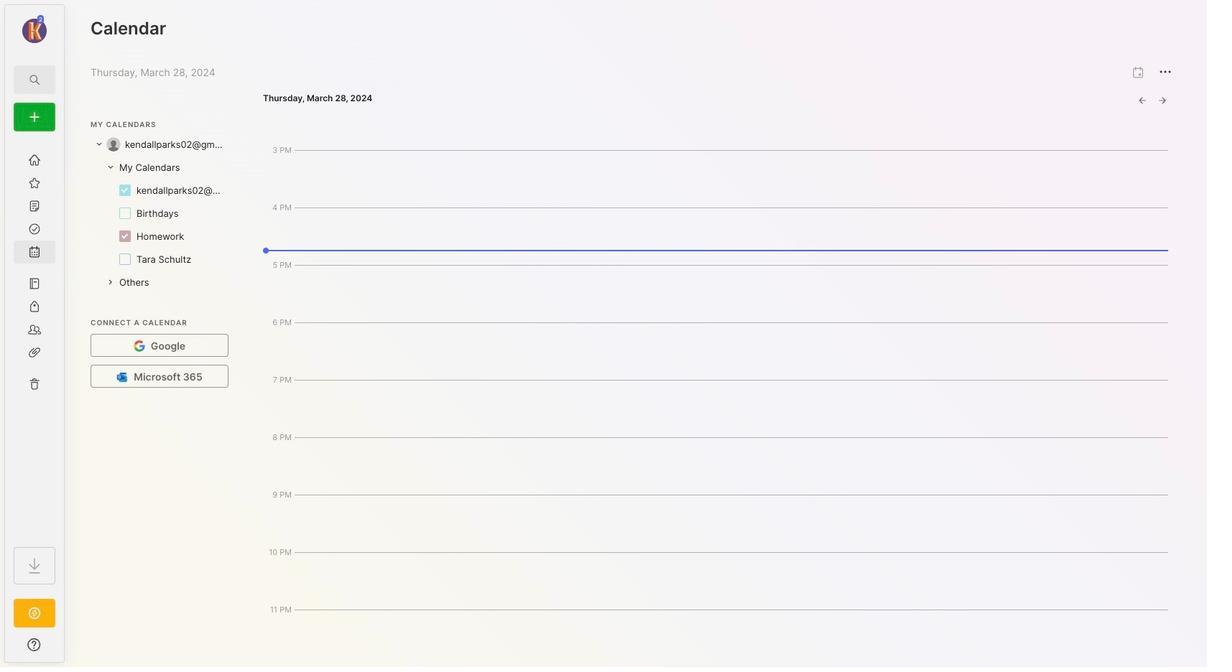 Task type: locate. For each thing, give the bounding box(es) containing it.
6 row from the top
[[91, 248, 229, 271]]

1 row from the top
[[91, 133, 229, 156]]

grid
[[91, 133, 229, 294]]

1 vertical spatial arrow image
[[106, 163, 115, 172]]

7 row from the top
[[91, 271, 229, 294]]

Choose date to view field
[[263, 93, 373, 104]]

cell for third "row" from the bottom of the page
[[137, 229, 190, 244]]

Select479 checkbox
[[119, 208, 131, 219]]

cell for fourth "row" from the top
[[137, 206, 184, 221]]

row group
[[91, 156, 229, 271]]

main element
[[0, 0, 69, 668]]

cell for 2nd "row" from the bottom of the page
[[137, 252, 197, 267]]

Select477 checkbox
[[119, 185, 131, 196]]

1 horizontal spatial arrow image
[[106, 163, 115, 172]]

WHAT'S NEW field
[[5, 634, 64, 657]]

click to expand image
[[63, 641, 74, 658]]

cell
[[125, 137, 229, 152], [115, 160, 180, 175], [137, 183, 229, 198], [137, 206, 184, 221], [137, 229, 190, 244], [137, 252, 197, 267], [115, 275, 149, 290]]

arrow image for second "row" from the top
[[106, 163, 115, 172]]

0 vertical spatial arrow image
[[95, 140, 103, 149]]

arrow image
[[95, 140, 103, 149], [106, 163, 115, 172]]

row
[[91, 133, 229, 156], [91, 156, 229, 179], [91, 179, 229, 202], [91, 202, 229, 225], [91, 225, 229, 248], [91, 248, 229, 271], [91, 271, 229, 294]]

Account field
[[5, 14, 64, 45]]

4 row from the top
[[91, 202, 229, 225]]

0 horizontal spatial arrow image
[[95, 140, 103, 149]]

tree
[[5, 140, 64, 535]]

cell for 3rd "row" from the top
[[137, 183, 229, 198]]



Task type: vqa. For each thing, say whether or not it's contained in the screenshot.
bottom add
no



Task type: describe. For each thing, give the bounding box(es) containing it.
more actions image
[[1157, 63, 1174, 80]]

More actions field
[[1151, 57, 1180, 87]]

cell for first "row" from the bottom of the page
[[115, 275, 149, 290]]

Select481 checkbox
[[119, 231, 131, 242]]

edit search image
[[26, 71, 43, 88]]

upgrade image
[[26, 605, 43, 622]]

home image
[[27, 153, 42, 167]]

3 row from the top
[[91, 179, 229, 202]]

2 row from the top
[[91, 156, 229, 179]]

5 row from the top
[[91, 225, 229, 248]]

arrow image for seventh "row" from the bottom of the page
[[95, 140, 103, 149]]

arrow image
[[106, 278, 115, 287]]

cell for second "row" from the top
[[115, 160, 180, 175]]

Select483 checkbox
[[119, 254, 131, 265]]

tree inside main element
[[5, 140, 64, 535]]



